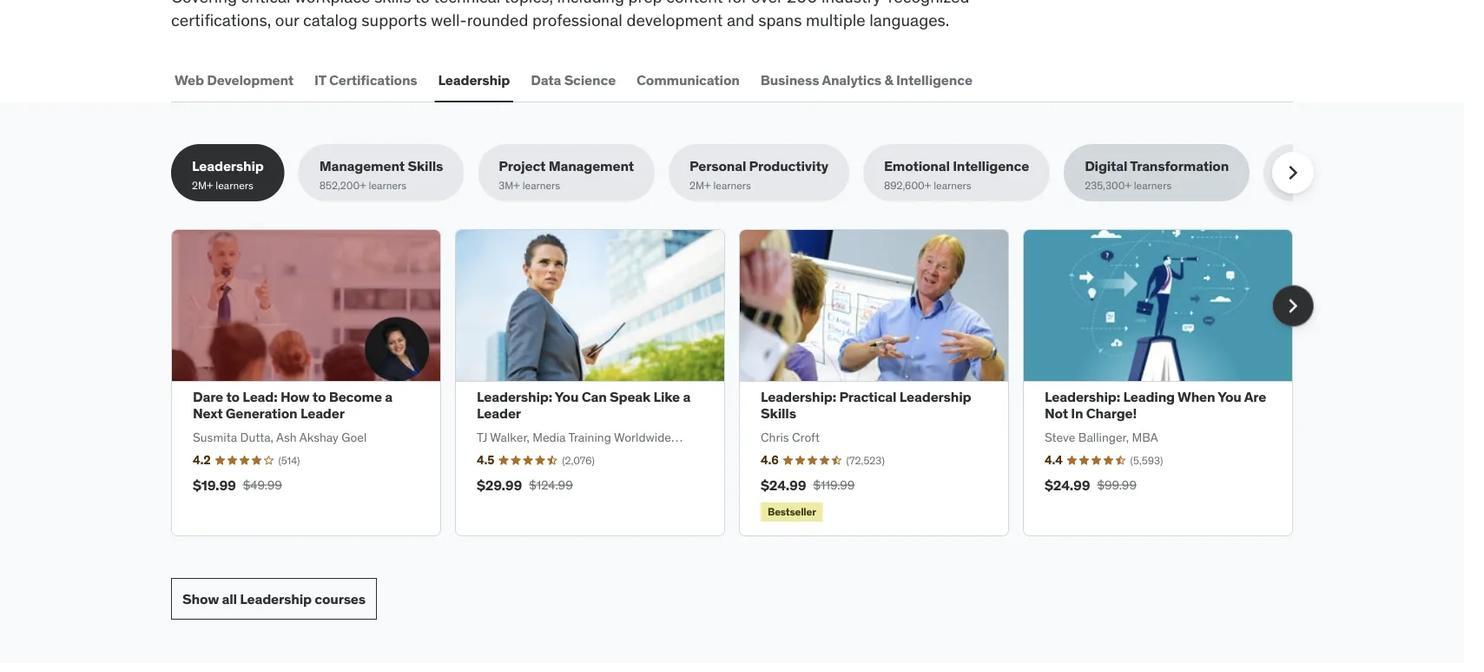 Task type: describe. For each thing, give the bounding box(es) containing it.
a inside dare to lead: how to become a next generation leader
[[385, 388, 393, 406]]

2m+ inside leadership 2m+ learners
[[192, 179, 213, 192]]

lead:
[[243, 388, 278, 406]]

all
[[222, 590, 237, 608]]

it certifications button
[[311, 59, 421, 101]]

learners for management skills
[[369, 179, 407, 192]]

to for how
[[313, 388, 326, 406]]

project management 3m+ learners
[[499, 157, 634, 192]]

leadership: leading when you are not in charge!
[[1045, 388, 1267, 423]]

leadership: for leadership: practical leadership skills
[[761, 388, 837, 406]]

leadership: for leadership: leading when you are not in charge!
[[1045, 388, 1121, 406]]

leadership: for leadership: you can speak like a leader
[[477, 388, 553, 406]]

over
[[751, 0, 783, 7]]

leadership: leading when you are not in charge! link
[[1045, 388, 1267, 423]]

next image for topic filters element
[[1280, 159, 1307, 187]]

workplace
[[295, 0, 370, 7]]

data science button
[[527, 59, 619, 101]]

emotional
[[884, 157, 950, 175]]

web development
[[175, 71, 294, 89]]

recognized
[[888, 0, 970, 7]]

become
[[329, 388, 382, 406]]

it certifications
[[315, 71, 417, 89]]

leader inside the leadership: you can speak like a leader
[[477, 405, 521, 423]]

rounded
[[467, 9, 529, 30]]

generation
[[226, 405, 298, 423]]

project
[[499, 157, 546, 175]]

emotional intelligence 892,600+ learners
[[884, 157, 1030, 192]]

like
[[654, 388, 680, 406]]

in
[[1071, 405, 1084, 423]]

industry-
[[822, 0, 888, 7]]

it
[[315, 71, 326, 89]]

personal productivity 2m+ learners
[[690, 157, 829, 192]]

transformation
[[1130, 157, 1229, 175]]

languages.
[[870, 9, 950, 30]]

management inside project management 3m+ learners
[[549, 157, 634, 175]]

0 horizontal spatial to
[[226, 388, 240, 406]]

multiple
[[806, 9, 866, 30]]

leadership button
[[435, 59, 514, 101]]

for
[[727, 0, 747, 7]]

when
[[1178, 388, 1216, 406]]

skills
[[374, 0, 411, 7]]

well-
[[431, 9, 467, 30]]

science
[[564, 71, 616, 89]]

prep
[[629, 0, 662, 7]]

web
[[175, 71, 204, 89]]

leadership inside button
[[438, 71, 510, 89]]

topics,
[[504, 0, 553, 7]]

speak
[[610, 388, 651, 406]]

supports
[[362, 9, 427, 30]]

business for business strategy 1m+ learners
[[1285, 157, 1344, 175]]

technical
[[434, 0, 501, 7]]

can
[[582, 388, 607, 406]]

200
[[787, 0, 818, 7]]

intelligence inside emotional intelligence 892,600+ learners
[[953, 157, 1030, 175]]

development
[[627, 9, 723, 30]]

productivity
[[749, 157, 829, 175]]

leadership 2m+ learners
[[192, 157, 264, 192]]

dare to lead: how to become a next generation leader
[[193, 388, 393, 423]]

intelligence inside button
[[896, 71, 973, 89]]

learners inside leadership 2m+ learners
[[216, 179, 254, 192]]

&
[[885, 71, 893, 89]]

content
[[666, 0, 723, 7]]

business for business analytics & intelligence
[[761, 71, 820, 89]]

learners for personal productivity
[[714, 179, 751, 192]]

leading
[[1124, 388, 1175, 406]]

spans
[[759, 9, 802, 30]]

leadership: you can speak like a leader
[[477, 388, 691, 423]]

covering critical workplace skills to technical topics, including prep content for over 200 industry-recognized certifications, our catalog supports well-rounded professional development and spans multiple languages.
[[171, 0, 970, 30]]



Task type: vqa. For each thing, say whether or not it's contained in the screenshot.


Task type: locate. For each thing, give the bounding box(es) containing it.
learners inside business strategy 1m+ learners
[[1307, 179, 1344, 192]]

1 horizontal spatial a
[[683, 388, 691, 406]]

to inside covering critical workplace skills to technical topics, including prep content for over 200 industry-recognized certifications, our catalog supports well-rounded professional development and spans multiple languages.
[[415, 0, 430, 7]]

how
[[280, 388, 310, 406]]

you left are
[[1218, 388, 1242, 406]]

leadership: left practical
[[761, 388, 837, 406]]

skills inside leadership: practical leadership skills
[[761, 405, 796, 423]]

leadership: inside leadership: leading when you are not in charge!
[[1045, 388, 1121, 406]]

0 vertical spatial business
[[761, 71, 820, 89]]

leadership: left leading
[[1045, 388, 1121, 406]]

development
[[207, 71, 294, 89]]

1 leader from the left
[[300, 405, 345, 423]]

analytics
[[822, 71, 882, 89]]

covering
[[171, 0, 237, 7]]

0 horizontal spatial business
[[761, 71, 820, 89]]

to
[[415, 0, 430, 7], [226, 388, 240, 406], [313, 388, 326, 406]]

learners for project management
[[523, 179, 560, 192]]

topic filters element
[[171, 144, 1423, 202]]

leadership:
[[477, 388, 553, 406], [761, 388, 837, 406], [1045, 388, 1121, 406]]

leadership: inside the leadership: you can speak like a leader
[[477, 388, 553, 406]]

3 leadership: from the left
[[1045, 388, 1121, 406]]

to for skills
[[415, 0, 430, 7]]

leader inside dare to lead: how to become a next generation leader
[[300, 405, 345, 423]]

leadership: inside leadership: practical leadership skills
[[761, 388, 837, 406]]

intelligence right emotional
[[953, 157, 1030, 175]]

to right skills
[[415, 0, 430, 7]]

skills inside management skills 852,200+ learners
[[408, 157, 443, 175]]

business up '1m+'
[[1285, 157, 1344, 175]]

1 next image from the top
[[1280, 159, 1307, 187]]

dare to lead: how to become a next generation leader link
[[193, 388, 393, 423]]

to right how
[[313, 388, 326, 406]]

business analytics & intelligence
[[761, 71, 973, 89]]

management inside management skills 852,200+ learners
[[319, 157, 405, 175]]

2 leadership: from the left
[[761, 388, 837, 406]]

a right become
[[385, 388, 393, 406]]

web development button
[[171, 59, 297, 101]]

show all leadership courses link
[[171, 579, 377, 620]]

carousel element
[[171, 229, 1314, 537]]

2m+ inside the personal productivity 2m+ learners
[[690, 179, 711, 192]]

1 2m+ from the left
[[192, 179, 213, 192]]

strategy
[[1347, 157, 1402, 175]]

1 horizontal spatial leadership:
[[761, 388, 837, 406]]

0 horizontal spatial a
[[385, 388, 393, 406]]

intelligence right &
[[896, 71, 973, 89]]

critical
[[241, 0, 291, 7]]

show
[[182, 590, 219, 608]]

show all leadership courses
[[182, 590, 366, 608]]

management right project
[[549, 157, 634, 175]]

including
[[557, 0, 625, 7]]

leadership
[[438, 71, 510, 89], [192, 157, 264, 175], [900, 388, 972, 406], [240, 590, 312, 608]]

1 vertical spatial intelligence
[[953, 157, 1030, 175]]

leadership right practical
[[900, 388, 972, 406]]

intelligence
[[896, 71, 973, 89], [953, 157, 1030, 175]]

management up 852,200+
[[319, 157, 405, 175]]

0 vertical spatial skills
[[408, 157, 443, 175]]

2 leader from the left
[[477, 405, 521, 423]]

skills
[[408, 157, 443, 175], [761, 405, 796, 423]]

management skills 852,200+ learners
[[319, 157, 443, 192]]

are
[[1245, 388, 1267, 406]]

our
[[275, 9, 299, 30]]

professional
[[533, 9, 623, 30]]

2 2m+ from the left
[[690, 179, 711, 192]]

2 you from the left
[[1218, 388, 1242, 406]]

learners for emotional intelligence
[[934, 179, 972, 192]]

learners for business strategy
[[1307, 179, 1344, 192]]

charge!
[[1086, 405, 1137, 423]]

to right dare
[[226, 388, 240, 406]]

personal
[[690, 157, 746, 175]]

dare
[[193, 388, 223, 406]]

next image inside topic filters element
[[1280, 159, 1307, 187]]

2m+
[[192, 179, 213, 192], [690, 179, 711, 192]]

3m+
[[499, 179, 520, 192]]

1 you from the left
[[555, 388, 579, 406]]

1 management from the left
[[319, 157, 405, 175]]

2 management from the left
[[549, 157, 634, 175]]

1 horizontal spatial leader
[[477, 405, 521, 423]]

0 horizontal spatial 2m+
[[192, 179, 213, 192]]

digital transformation 235,300+ learners
[[1085, 157, 1229, 192]]

0 horizontal spatial leadership:
[[477, 388, 553, 406]]

0 horizontal spatial management
[[319, 157, 405, 175]]

learners inside emotional intelligence 892,600+ learners
[[934, 179, 972, 192]]

leadership: practical leadership skills
[[761, 388, 972, 423]]

a
[[385, 388, 393, 406], [683, 388, 691, 406]]

1 vertical spatial next image
[[1280, 292, 1307, 320]]

0 horizontal spatial leader
[[300, 405, 345, 423]]

next image inside "carousel" element
[[1280, 292, 1307, 320]]

1 horizontal spatial skills
[[761, 405, 796, 423]]

2 learners from the left
[[369, 179, 407, 192]]

next
[[193, 405, 223, 423]]

business analytics & intelligence button
[[757, 59, 976, 101]]

you
[[555, 388, 579, 406], [1218, 388, 1242, 406]]

learners
[[216, 179, 254, 192], [369, 179, 407, 192], [523, 179, 560, 192], [714, 179, 751, 192], [934, 179, 972, 192], [1134, 179, 1172, 192], [1307, 179, 1344, 192]]

a right like
[[683, 388, 691, 406]]

courses
[[315, 590, 366, 608]]

0 vertical spatial intelligence
[[896, 71, 973, 89]]

2 next image from the top
[[1280, 292, 1307, 320]]

learners inside digital transformation 235,300+ learners
[[1134, 179, 1172, 192]]

0 horizontal spatial you
[[555, 388, 579, 406]]

not
[[1045, 405, 1068, 423]]

852,200+
[[319, 179, 366, 192]]

certifications
[[329, 71, 417, 89]]

data
[[531, 71, 561, 89]]

communication button
[[633, 59, 743, 101]]

1m+
[[1285, 179, 1304, 192]]

1 vertical spatial skills
[[761, 405, 796, 423]]

communication
[[637, 71, 740, 89]]

1 horizontal spatial to
[[313, 388, 326, 406]]

business
[[761, 71, 820, 89], [1285, 157, 1344, 175]]

1 horizontal spatial business
[[1285, 157, 1344, 175]]

1 a from the left
[[385, 388, 393, 406]]

practical
[[839, 388, 897, 406]]

you inside the leadership: you can speak like a leader
[[555, 388, 579, 406]]

892,600+
[[884, 179, 931, 192]]

0 vertical spatial next image
[[1280, 159, 1307, 187]]

0 horizontal spatial skills
[[408, 157, 443, 175]]

6 learners from the left
[[1134, 179, 1172, 192]]

leadership: left can
[[477, 388, 553, 406]]

data science
[[531, 71, 616, 89]]

management
[[319, 157, 405, 175], [549, 157, 634, 175]]

leadership: you can speak like a leader link
[[477, 388, 691, 423]]

235,300+
[[1085, 179, 1132, 192]]

7 learners from the left
[[1307, 179, 1344, 192]]

1 learners from the left
[[216, 179, 254, 192]]

catalog
[[303, 9, 358, 30]]

leadership right all
[[240, 590, 312, 608]]

next image
[[1280, 159, 1307, 187], [1280, 292, 1307, 320]]

certifications,
[[171, 9, 271, 30]]

1 horizontal spatial management
[[549, 157, 634, 175]]

learners inside project management 3m+ learners
[[523, 179, 560, 192]]

leadership inside leadership: practical leadership skills
[[900, 388, 972, 406]]

leadership inside topic filters element
[[192, 157, 264, 175]]

1 horizontal spatial you
[[1218, 388, 1242, 406]]

2 horizontal spatial leadership:
[[1045, 388, 1121, 406]]

1 leadership: from the left
[[477, 388, 553, 406]]

leader
[[300, 405, 345, 423], [477, 405, 521, 423]]

2 horizontal spatial to
[[415, 0, 430, 7]]

business inside business strategy 1m+ learners
[[1285, 157, 1344, 175]]

you left can
[[555, 388, 579, 406]]

1 horizontal spatial 2m+
[[690, 179, 711, 192]]

3 learners from the left
[[523, 179, 560, 192]]

business inside business analytics & intelligence button
[[761, 71, 820, 89]]

next image for "carousel" element
[[1280, 292, 1307, 320]]

and
[[727, 9, 755, 30]]

1 vertical spatial business
[[1285, 157, 1344, 175]]

5 learners from the left
[[934, 179, 972, 192]]

2 a from the left
[[683, 388, 691, 406]]

leadership down rounded
[[438, 71, 510, 89]]

a inside the leadership: you can speak like a leader
[[683, 388, 691, 406]]

you inside leadership: leading when you are not in charge!
[[1218, 388, 1242, 406]]

leadership: practical leadership skills link
[[761, 388, 972, 423]]

leadership down web development button
[[192, 157, 264, 175]]

business strategy 1m+ learners
[[1285, 157, 1402, 192]]

learners inside management skills 852,200+ learners
[[369, 179, 407, 192]]

4 learners from the left
[[714, 179, 751, 192]]

learners for digital transformation
[[1134, 179, 1172, 192]]

digital
[[1085, 157, 1128, 175]]

learners inside the personal productivity 2m+ learners
[[714, 179, 751, 192]]

business down spans
[[761, 71, 820, 89]]



